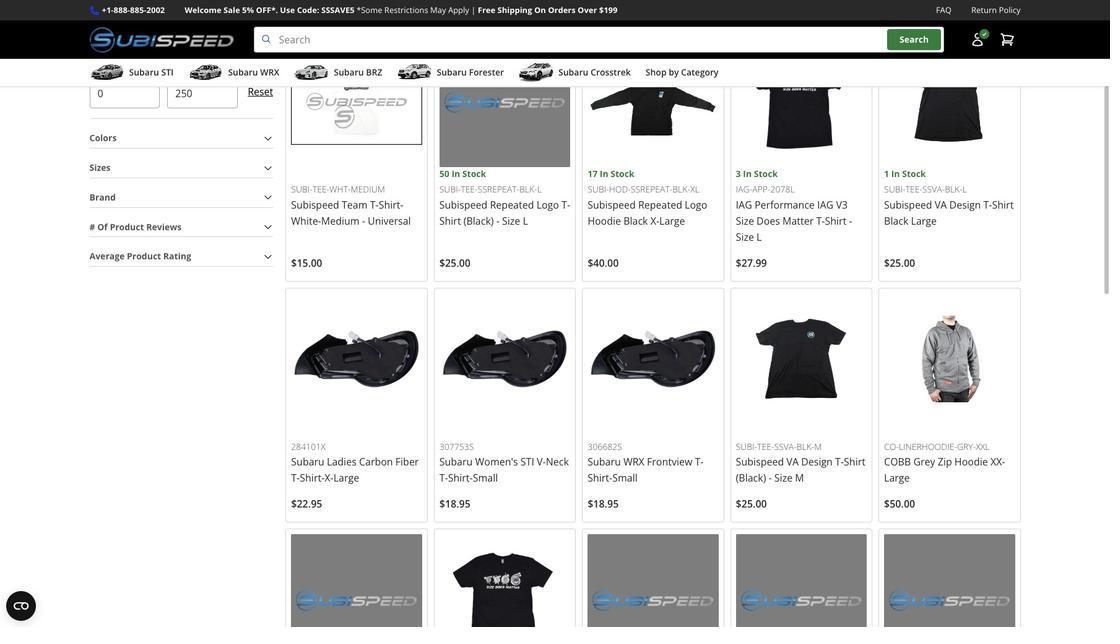 Task type: describe. For each thing, give the bounding box(es) containing it.
307753s subaru women's sti v-neck t-shirt-small
[[440, 441, 569, 485]]

subispeed for subispeed repeated logo t- shirt (black) - size l
[[440, 198, 488, 212]]

medium
[[351, 184, 385, 195]]

subispeed team t-shirt-white-medium - universal image
[[291, 36, 422, 167]]

may
[[431, 4, 446, 15]]

subaru 2015+ wrx blue t-shirt - universal image
[[885, 535, 1016, 628]]

l inside 1 in stock subi-tee-ssva-blk-l subispeed va design t-shirt black large
[[963, 184, 968, 195]]

faq link
[[937, 4, 952, 17]]

rating
[[163, 251, 191, 262]]

subaru inside 306682s subaru wrx frontview t- shirt-small
[[588, 456, 621, 469]]

885-
[[130, 4, 147, 15]]

crosstrek
[[591, 66, 631, 78]]

logo for subispeed repeated logo t- shirt (black) - size l
[[537, 198, 559, 212]]

welcome
[[185, 4, 222, 15]]

subaru crosstrek button
[[519, 61, 631, 86]]

(black) inside subi-tee-ssva-blk-m subispeed va design t-shirt (black) - size m
[[736, 472, 767, 485]]

Min text field
[[90, 79, 160, 109]]

+1-888-885-2002
[[102, 4, 165, 15]]

va inside subi-tee-ssva-blk-m subispeed va design t-shirt (black) - size m
[[787, 456, 799, 469]]

blk- for x-
[[673, 184, 691, 195]]

orders
[[548, 4, 576, 15]]

- inside 3 in stock iag-app-2078l iag performance iag v3 size does matter t-shirt - size l
[[850, 214, 853, 228]]

ssva- inside subi-tee-ssva-blk-m subispeed va design t-shirt (black) - size m
[[775, 441, 797, 453]]

subaru inside subaru crosstrek dropdown button
[[559, 66, 589, 78]]

subaru inside subaru sti dropdown button
[[129, 66, 159, 78]]

subispeed va design t-shirt black small image
[[588, 535, 719, 628]]

(black) inside the 50 in stock subi-tee-ssrepeat-blk-l subispeed repeated logo t- shirt (black) - size l
[[464, 214, 494, 228]]

sssave5
[[322, 4, 355, 15]]

carbon
[[359, 456, 393, 469]]

average product rating
[[90, 251, 191, 262]]

shirt- inside 307753s subaru women's sti v-neck t-shirt-small
[[448, 472, 473, 485]]

t- inside "284101x subaru ladies carbon fiber t-shirt-x-large"
[[291, 472, 300, 485]]

by
[[669, 66, 679, 78]]

wrx inside 306682s subaru wrx frontview t- shirt-small
[[624, 456, 645, 469]]

free
[[478, 4, 496, 15]]

return policy
[[972, 4, 1021, 15]]

tee- inside subi-tee-ssva-blk-m subispeed va design t-shirt (black) - size m
[[758, 441, 775, 453]]

va inside 1 in stock subi-tee-ssva-blk-l subispeed va design t-shirt black large
[[935, 198, 948, 212]]

restrictions
[[385, 4, 429, 15]]

a subaru sti thumbnail image image
[[90, 63, 124, 82]]

button image
[[971, 32, 985, 47]]

1 horizontal spatial m
[[815, 441, 822, 453]]

74
[[286, 4, 296, 16]]

subi- inside the subi-tee-wht-medium subispeed team t-shirt- white-medium - universal
[[291, 184, 313, 195]]

$18.95 for t-
[[440, 498, 471, 511]]

apply
[[449, 4, 470, 15]]

Max text field
[[167, 79, 238, 109]]

subaru brz
[[334, 66, 383, 78]]

subaru forester
[[437, 66, 504, 78]]

repeated for -
[[490, 198, 534, 212]]

in for subispeed va design t-shirt black large
[[892, 168, 901, 180]]

t- inside the 50 in stock subi-tee-ssrepeat-blk-l subispeed repeated logo t- shirt (black) - size l
[[562, 198, 571, 212]]

in for iag performance iag v3 size does matter t-shirt - size l
[[744, 168, 752, 180]]

sti inside 307753s subaru women's sti v-neck t-shirt-small
[[521, 456, 535, 469]]

design inside subi-tee-ssva-blk-m subispeed va design t-shirt (black) - size m
[[802, 456, 833, 469]]

#
[[90, 221, 95, 233]]

t- inside 307753s subaru women's sti v-neck t-shirt-small
[[440, 472, 448, 485]]

a subaru forester thumbnail image image
[[397, 63, 432, 82]]

l inside 3 in stock iag-app-2078l iag performance iag v3 size does matter t-shirt - size l
[[757, 230, 762, 244]]

$50.00
[[885, 498, 916, 511]]

1
[[885, 168, 890, 180]]

stock for subispeed repeated logo hoodie black x-large
[[611, 168, 635, 180]]

$40.00
[[588, 256, 619, 270]]

$27.99
[[736, 256, 768, 270]]

50 in stock subi-tee-ssrepeat-blk-l subispeed repeated logo t- shirt (black) - size l
[[440, 168, 571, 228]]

team
[[342, 198, 368, 212]]

subispeed logo image
[[90, 27, 234, 53]]

hod-
[[609, 184, 631, 195]]

subispeed inside subi-tee-ssva-blk-m subispeed va design t-shirt (black) - size m
[[736, 456, 785, 469]]

co-
[[885, 441, 900, 453]]

stock for subispeed repeated logo t- shirt (black) - size l
[[463, 168, 487, 180]]

average
[[90, 251, 125, 262]]

888-
[[114, 4, 130, 15]]

large inside co-linerhoodie-gry-xxl cobb grey zip hoodie xx- large
[[885, 472, 910, 485]]

74 results
[[286, 4, 327, 16]]

*some
[[357, 4, 383, 15]]

# of product reviews button
[[90, 218, 273, 237]]

in for subispeed repeated logo t- shirt (black) - size l
[[452, 168, 461, 180]]

shirt inside 3 in stock iag-app-2078l iag performance iag v3 size does matter t-shirt - size l
[[826, 214, 847, 228]]

- inside the subi-tee-wht-medium subispeed team t-shirt- white-medium - universal
[[362, 214, 365, 228]]

+1-
[[102, 4, 114, 15]]

policy
[[1000, 4, 1021, 15]]

use
[[280, 4, 295, 15]]

subaru wrx button
[[189, 61, 280, 86]]

colors button
[[90, 129, 273, 148]]

reset
[[248, 85, 273, 99]]

search input field
[[254, 27, 945, 53]]

5%
[[242, 4, 254, 15]]

t- inside 1 in stock subi-tee-ssva-blk-l subispeed va design t-shirt black large
[[984, 198, 993, 212]]

ladies
[[327, 456, 357, 469]]

17 in stock subi-hod-ssrepeat-blk-xl subispeed repeated logo hoodie black x-large
[[588, 168, 708, 228]]

$25.00 for subispeed repeated logo t- shirt (black) - size l
[[440, 256, 471, 270]]

cobb
[[885, 456, 912, 469]]

max
[[167, 65, 185, 77]]

x- inside 17 in stock subi-hod-ssrepeat-blk-xl subispeed repeated logo hoodie black x-large
[[651, 214, 660, 228]]

welcome sale 5% off*. use code: sssave5
[[185, 4, 355, 15]]

forester
[[469, 66, 504, 78]]

faq
[[937, 4, 952, 15]]

subi-tee-ssva-blk-m subispeed va design t-shirt (black) - size m
[[736, 441, 866, 485]]

307753s
[[440, 441, 474, 453]]

of
[[97, 221, 108, 233]]

linerhoodie-
[[900, 441, 958, 453]]

t- inside 306682s subaru wrx frontview t- shirt-small
[[695, 456, 704, 469]]

$22.95
[[291, 498, 322, 511]]

284101x subaru ladies carbon fiber t-shirt-x-large
[[291, 441, 419, 485]]

subaru ladies carbon fiber t-shirt-x-large image
[[291, 294, 422, 425]]

black inside 1 in stock subi-tee-ssva-blk-l subispeed va design t-shirt black large
[[885, 214, 909, 228]]

3
[[736, 168, 741, 180]]

1 vertical spatial product
[[127, 251, 161, 262]]

large inside "284101x subaru ladies carbon fiber t-shirt-x-large"
[[334, 472, 359, 485]]

grey
[[914, 456, 936, 469]]

$199
[[600, 4, 618, 15]]

medium
[[321, 214, 360, 228]]

1 iag from the left
[[736, 198, 753, 212]]

$18.95 for small
[[588, 498, 619, 511]]

reset button
[[248, 77, 273, 107]]

cobb grey zip hoodie xx-large image
[[885, 294, 1016, 425]]

zip
[[939, 456, 953, 469]]

sizes
[[90, 162, 111, 174]]

tee- inside the subi-tee-wht-medium subispeed team t-shirt- white-medium - universal
[[313, 184, 330, 195]]

code:
[[297, 4, 320, 15]]

shirt inside the 50 in stock subi-tee-ssrepeat-blk-l subispeed repeated logo t- shirt (black) - size l
[[440, 214, 461, 228]]

stock for subispeed va design t-shirt black large
[[903, 168, 927, 180]]

subispeed va design t-shirt (black) - size m image
[[736, 294, 867, 425]]

ssva- inside 1 in stock subi-tee-ssva-blk-l subispeed va design t-shirt black large
[[923, 184, 946, 195]]

hoodie inside 17 in stock subi-hod-ssrepeat-blk-xl subispeed repeated logo hoodie black x-large
[[588, 214, 621, 228]]

284101x
[[291, 441, 326, 453]]

2078l
[[771, 184, 795, 195]]

in for subispeed repeated logo hoodie black x-large
[[600, 168, 609, 180]]

reviews
[[146, 221, 182, 233]]

colors
[[90, 132, 117, 144]]

gry-
[[958, 441, 977, 453]]

universal
[[368, 214, 411, 228]]

iag performance iag v3 size does matter t-shirt - size l image
[[736, 36, 867, 167]]



Task type: locate. For each thing, give the bounding box(es) containing it.
2 small from the left
[[613, 472, 638, 485]]

0 horizontal spatial x-
[[325, 472, 334, 485]]

sizes button
[[90, 159, 273, 178]]

hoodie inside co-linerhoodie-gry-xxl cobb grey zip hoodie xx- large
[[955, 456, 989, 469]]

subispeed repeated logo t-shirt (black) - size l image
[[440, 36, 571, 167]]

0 horizontal spatial small
[[473, 472, 498, 485]]

stock up "app-"
[[754, 168, 778, 180]]

1 ssrepeat- from the left
[[478, 184, 520, 195]]

0 vertical spatial m
[[815, 441, 822, 453]]

small inside 307753s subaru women's sti v-neck t-shirt-small
[[473, 472, 498, 485]]

t- inside the subi-tee-wht-medium subispeed team t-shirt- white-medium - universal
[[370, 198, 379, 212]]

size
[[502, 214, 521, 228], [736, 214, 755, 228], [736, 230, 755, 244], [775, 472, 793, 485]]

2 horizontal spatial $25.00
[[885, 256, 916, 270]]

0 vertical spatial product
[[110, 221, 144, 233]]

in
[[452, 168, 461, 180], [600, 168, 609, 180], [744, 168, 752, 180], [892, 168, 901, 180]]

blk- inside the 50 in stock subi-tee-ssrepeat-blk-l subispeed repeated logo t- shirt (black) - size l
[[520, 184, 538, 195]]

# of product reviews
[[90, 221, 182, 233]]

shirt- up $22.95
[[300, 472, 325, 485]]

product
[[110, 221, 144, 233], [127, 251, 161, 262]]

3 stock from the left
[[754, 168, 778, 180]]

1 horizontal spatial ssva-
[[923, 184, 946, 195]]

repeated for large
[[639, 198, 683, 212]]

$25.00
[[440, 256, 471, 270], [885, 256, 916, 270], [736, 498, 768, 511]]

0 horizontal spatial va
[[787, 456, 799, 469]]

app-
[[753, 184, 771, 195]]

in right 1
[[892, 168, 901, 180]]

open widget image
[[6, 592, 36, 621]]

return
[[972, 4, 998, 15]]

17
[[588, 168, 598, 180]]

2 repeated from the left
[[639, 198, 683, 212]]

0 horizontal spatial repeated
[[490, 198, 534, 212]]

1 horizontal spatial wrx
[[624, 456, 645, 469]]

blk- for (black)
[[520, 184, 538, 195]]

1 vertical spatial x-
[[325, 472, 334, 485]]

1 repeated from the left
[[490, 198, 534, 212]]

stock right 50
[[463, 168, 487, 180]]

hoodie down hod-
[[588, 214, 621, 228]]

x- inside "284101x subaru ladies carbon fiber t-shirt-x-large"
[[325, 472, 334, 485]]

1 vertical spatial va
[[787, 456, 799, 469]]

3 in from the left
[[744, 168, 752, 180]]

subaru left brz
[[334, 66, 364, 78]]

black inside 17 in stock subi-hod-ssrepeat-blk-xl subispeed repeated logo hoodie black x-large
[[624, 214, 648, 228]]

0 vertical spatial ssva-
[[923, 184, 946, 195]]

women's
[[476, 456, 518, 469]]

category
[[682, 66, 719, 78]]

subi-tee-wht-medium subispeed team t-shirt- white-medium - universal
[[291, 184, 411, 228]]

1 horizontal spatial (black)
[[736, 472, 767, 485]]

shirt inside 1 in stock subi-tee-ssva-blk-l subispeed va design t-shirt black large
[[993, 198, 1014, 212]]

black down hod-
[[624, 214, 648, 228]]

0 horizontal spatial ssrepeat-
[[478, 184, 520, 195]]

l
[[538, 184, 542, 195], [963, 184, 968, 195], [523, 214, 528, 228], [757, 230, 762, 244]]

tee- inside the 50 in stock subi-tee-ssrepeat-blk-l subispeed repeated logo t- shirt (black) - size l
[[461, 184, 478, 195]]

1 vertical spatial ssva-
[[775, 441, 797, 453]]

over
[[578, 4, 598, 15]]

1 horizontal spatial repeated
[[639, 198, 683, 212]]

hoodie
[[588, 214, 621, 228], [955, 456, 989, 469]]

fiber
[[396, 456, 419, 469]]

0 vertical spatial hoodie
[[588, 214, 621, 228]]

subaru women's sti v-neck t-shirt-small image
[[440, 294, 571, 425]]

ssrepeat- for (black)
[[478, 184, 520, 195]]

small down women's
[[473, 472, 498, 485]]

shirt inside subi-tee-ssva-blk-m subispeed va design t-shirt (black) - size m
[[845, 456, 866, 469]]

wrx
[[260, 66, 280, 78], [624, 456, 645, 469]]

xl
[[691, 184, 700, 195]]

t- inside 3 in stock iag-app-2078l iag performance iag v3 size does matter t-shirt - size l
[[817, 214, 826, 228]]

return policy link
[[972, 4, 1021, 17]]

subaru left "forester"
[[437, 66, 467, 78]]

2 $18.95 from the left
[[588, 498, 619, 511]]

subaru inside subaru wrx dropdown button
[[228, 66, 258, 78]]

a subaru wrx thumbnail image image
[[189, 63, 223, 82]]

0 vertical spatial design
[[950, 198, 982, 212]]

performance
[[755, 198, 815, 212]]

subaru sti
[[129, 66, 174, 78]]

sti left v-
[[521, 456, 535, 469]]

1 horizontal spatial $25.00
[[736, 498, 768, 511]]

ssrepeat- inside 17 in stock subi-hod-ssrepeat-blk-xl subispeed repeated logo hoodie black x-large
[[631, 184, 673, 195]]

2 in from the left
[[600, 168, 609, 180]]

1 horizontal spatial small
[[613, 472, 638, 485]]

$25.00 for subispeed va design t-shirt (black) - size m
[[736, 498, 768, 511]]

subaru inside subaru forester dropdown button
[[437, 66, 467, 78]]

subi- inside 17 in stock subi-hod-ssrepeat-blk-xl subispeed repeated logo hoodie black x-large
[[588, 184, 609, 195]]

subaru inside "284101x subaru ladies carbon fiber t-shirt-x-large"
[[291, 456, 325, 469]]

t- inside subi-tee-ssva-blk-m subispeed va design t-shirt (black) - size m
[[836, 456, 845, 469]]

design inside 1 in stock subi-tee-ssva-blk-l subispeed va design t-shirt black large
[[950, 198, 982, 212]]

brand
[[90, 191, 116, 203]]

1 logo from the left
[[537, 198, 559, 212]]

repeated inside the 50 in stock subi-tee-ssrepeat-blk-l subispeed repeated logo t- shirt (black) - size l
[[490, 198, 534, 212]]

1 $18.95 from the left
[[440, 498, 471, 511]]

in right 3
[[744, 168, 752, 180]]

0 horizontal spatial black
[[624, 214, 648, 228]]

subispeed inside the 50 in stock subi-tee-ssrepeat-blk-l subispeed repeated logo t- shirt (black) - size l
[[440, 198, 488, 212]]

black
[[624, 214, 648, 228], [885, 214, 909, 228]]

wrx down maximum slider
[[260, 66, 280, 78]]

tee- inside 1 in stock subi-tee-ssva-blk-l subispeed va design t-shirt black large
[[906, 184, 923, 195]]

4 stock from the left
[[903, 168, 927, 180]]

price
[[90, 23, 111, 35]]

1 horizontal spatial ssrepeat-
[[631, 184, 673, 195]]

ssrepeat- for x-
[[631, 184, 673, 195]]

in inside 17 in stock subi-hod-ssrepeat-blk-xl subispeed repeated logo hoodie black x-large
[[600, 168, 609, 180]]

off*.
[[256, 4, 278, 15]]

xxl
[[977, 441, 990, 453]]

subispeed inside the subi-tee-wht-medium subispeed team t-shirt- white-medium - universal
[[291, 198, 339, 212]]

stock up hod-
[[611, 168, 635, 180]]

logo inside 17 in stock subi-hod-ssrepeat-blk-xl subispeed repeated logo hoodie black x-large
[[685, 198, 708, 212]]

0 horizontal spatial wrx
[[260, 66, 280, 78]]

wrx inside dropdown button
[[260, 66, 280, 78]]

small inside 306682s subaru wrx frontview t- shirt-small
[[613, 472, 638, 485]]

in inside the 50 in stock subi-tee-ssrepeat-blk-l subispeed repeated logo t- shirt (black) - size l
[[452, 168, 461, 180]]

brz
[[366, 66, 383, 78]]

shirt- inside the subi-tee-wht-medium subispeed team t-shirt- white-medium - universal
[[379, 198, 404, 212]]

blk- for black
[[946, 184, 963, 195]]

subi- for subispeed repeated logo hoodie black x-large
[[588, 184, 609, 195]]

logo for subispeed repeated logo hoodie black x-large
[[685, 198, 708, 212]]

1 vertical spatial sti
[[521, 456, 535, 469]]

1 horizontal spatial $18.95
[[588, 498, 619, 511]]

2 ssrepeat- from the left
[[631, 184, 673, 195]]

subispeed inside 1 in stock subi-tee-ssva-blk-l subispeed va design t-shirt black large
[[885, 198, 933, 212]]

subaru rally carbon fiber t-shirt-small - universal image
[[736, 535, 867, 628]]

shirt- down "306682s"
[[588, 472, 613, 485]]

subispeed va design t-shirt black large image
[[885, 36, 1016, 167]]

subispeed for subispeed repeated logo hoodie black x-large
[[588, 198, 636, 212]]

iag-
[[736, 184, 753, 195]]

1 black from the left
[[624, 214, 648, 228]]

1 small from the left
[[473, 472, 498, 485]]

subi-
[[291, 184, 313, 195], [440, 184, 461, 195], [588, 184, 609, 195], [885, 184, 906, 195], [736, 441, 758, 453]]

2 stock from the left
[[611, 168, 635, 180]]

1 horizontal spatial iag
[[818, 198, 834, 212]]

large inside 1 in stock subi-tee-ssva-blk-l subispeed va design t-shirt black large
[[912, 214, 937, 228]]

1 vertical spatial wrx
[[624, 456, 645, 469]]

price button
[[90, 20, 273, 39]]

subaru wrx frontview t-shirt-small image
[[588, 294, 719, 425]]

subaru up "min" text field
[[129, 66, 159, 78]]

hoodie down gry-
[[955, 456, 989, 469]]

v-
[[537, 456, 546, 469]]

1 in from the left
[[452, 168, 461, 180]]

1 vertical spatial hoodie
[[955, 456, 989, 469]]

1 horizontal spatial x-
[[651, 214, 660, 228]]

1 in stock subi-tee-ssva-blk-l subispeed va design t-shirt black large
[[885, 168, 1014, 228]]

shirt- inside "284101x subaru ladies carbon fiber t-shirt-x-large"
[[300, 472, 325, 485]]

subaru crosstrek
[[559, 66, 631, 78]]

tee-
[[313, 184, 330, 195], [461, 184, 478, 195], [906, 184, 923, 195], [758, 441, 775, 453]]

subaru sti tech t-shirt image
[[291, 535, 422, 628]]

neck
[[546, 456, 569, 469]]

subispeed repeated logo hoodie black x-large image
[[588, 36, 719, 167]]

$15.00
[[291, 256, 322, 270]]

shirt- up universal
[[379, 198, 404, 212]]

xx-
[[991, 456, 1006, 469]]

repeated inside 17 in stock subi-hod-ssrepeat-blk-xl subispeed repeated logo hoodie black x-large
[[639, 198, 683, 212]]

0 horizontal spatial (black)
[[464, 214, 494, 228]]

in right 50
[[452, 168, 461, 180]]

average product rating button
[[90, 247, 273, 267]]

0 vertical spatial va
[[935, 198, 948, 212]]

small
[[473, 472, 498, 485], [613, 472, 638, 485]]

frontview
[[647, 456, 693, 469]]

subaru down 284101x
[[291, 456, 325, 469]]

1 horizontal spatial black
[[885, 214, 909, 228]]

subaru inside 307753s subaru women's sti v-neck t-shirt-small
[[440, 456, 473, 469]]

search button
[[888, 29, 942, 50]]

brand button
[[90, 188, 273, 207]]

subispeed inside 17 in stock subi-hod-ssrepeat-blk-xl subispeed repeated logo hoodie black x-large
[[588, 198, 636, 212]]

subaru inside subaru brz dropdown button
[[334, 66, 364, 78]]

white-
[[291, 214, 321, 228]]

sale
[[224, 4, 240, 15]]

2 iag from the left
[[818, 198, 834, 212]]

stock inside the 50 in stock subi-tee-ssrepeat-blk-l subispeed repeated logo t- shirt (black) - size l
[[463, 168, 487, 180]]

on
[[535, 4, 546, 15]]

blk- inside 1 in stock subi-tee-ssva-blk-l subispeed va design t-shirt black large
[[946, 184, 963, 195]]

|
[[472, 4, 476, 15]]

iag down "iag-"
[[736, 198, 753, 212]]

v3
[[837, 198, 848, 212]]

+1-888-885-2002 link
[[102, 4, 165, 17]]

shop
[[646, 66, 667, 78]]

large inside 17 in stock subi-hod-ssrepeat-blk-xl subispeed repeated logo hoodie black x-large
[[660, 214, 686, 228]]

stock inside 3 in stock iag-app-2078l iag performance iag v3 size does matter t-shirt - size l
[[754, 168, 778, 180]]

- inside the 50 in stock subi-tee-ssrepeat-blk-l subispeed repeated logo t- shirt (black) - size l
[[497, 214, 500, 228]]

1 horizontal spatial hoodie
[[955, 456, 989, 469]]

size inside the 50 in stock subi-tee-ssrepeat-blk-l subispeed repeated logo t- shirt (black) - size l
[[502, 214, 521, 228]]

stock inside 17 in stock subi-hod-ssrepeat-blk-xl subispeed repeated logo hoodie black x-large
[[611, 168, 635, 180]]

shirt
[[993, 198, 1014, 212], [440, 214, 461, 228], [826, 214, 847, 228], [845, 456, 866, 469]]

t-
[[370, 198, 379, 212], [562, 198, 571, 212], [984, 198, 993, 212], [817, 214, 826, 228], [695, 456, 704, 469], [836, 456, 845, 469], [291, 472, 300, 485], [440, 472, 448, 485]]

stock right 1
[[903, 168, 927, 180]]

0 vertical spatial wrx
[[260, 66, 280, 78]]

in inside 1 in stock subi-tee-ssva-blk-l subispeed va design t-shirt black large
[[892, 168, 901, 180]]

subaru down "306682s"
[[588, 456, 621, 469]]

306682s
[[588, 441, 623, 453]]

2 logo from the left
[[685, 198, 708, 212]]

1 horizontal spatial logo
[[685, 198, 708, 212]]

shop by category button
[[646, 61, 719, 86]]

$18.95 down "306682s"
[[588, 498, 619, 511]]

minimum slider
[[90, 46, 102, 59]]

wht-
[[330, 184, 351, 195]]

0 horizontal spatial iag
[[736, 198, 753, 212]]

subaru down 307753s
[[440, 456, 473, 469]]

1 vertical spatial design
[[802, 456, 833, 469]]

subi- inside subi-tee-ssva-blk-m subispeed va design t-shirt (black) - size m
[[736, 441, 758, 453]]

50
[[440, 168, 450, 180]]

$18.95
[[440, 498, 471, 511], [588, 498, 619, 511]]

$25.00 for subispeed va design t-shirt black large
[[885, 256, 916, 270]]

small down "306682s"
[[613, 472, 638, 485]]

subi- inside the 50 in stock subi-tee-ssrepeat-blk-l subispeed repeated logo t- shirt (black) - size l
[[440, 184, 461, 195]]

0 horizontal spatial hoodie
[[588, 214, 621, 228]]

size inside subi-tee-ssva-blk-m subispeed va design t-shirt (black) - size m
[[775, 472, 793, 485]]

blk- inside subi-tee-ssva-blk-m subispeed va design t-shirt (black) - size m
[[797, 441, 815, 453]]

logo inside the 50 in stock subi-tee-ssrepeat-blk-l subispeed repeated logo t- shirt (black) - size l
[[537, 198, 559, 212]]

- inside subi-tee-ssva-blk-m subispeed va design t-shirt (black) - size m
[[769, 472, 772, 485]]

0 vertical spatial x-
[[651, 214, 660, 228]]

blk- inside 17 in stock subi-hod-ssrepeat-blk-xl subispeed repeated logo hoodie black x-large
[[673, 184, 691, 195]]

2 black from the left
[[885, 214, 909, 228]]

0 horizontal spatial m
[[796, 472, 805, 485]]

0 horizontal spatial logo
[[537, 198, 559, 212]]

0 vertical spatial (black)
[[464, 214, 494, 228]]

0 horizontal spatial $25.00
[[440, 256, 471, 270]]

stock for iag performance iag v3 size does matter t-shirt - size l
[[754, 168, 778, 180]]

va
[[935, 198, 948, 212], [787, 456, 799, 469]]

m
[[815, 441, 822, 453], [796, 472, 805, 485]]

0 horizontal spatial ssva-
[[775, 441, 797, 453]]

iag left v3
[[818, 198, 834, 212]]

1 horizontal spatial va
[[935, 198, 948, 212]]

product right of
[[110, 221, 144, 233]]

subispeed
[[291, 198, 339, 212], [440, 198, 488, 212], [588, 198, 636, 212], [885, 198, 933, 212], [736, 456, 785, 469]]

product down the # of product reviews
[[127, 251, 161, 262]]

repeated
[[490, 198, 534, 212], [639, 198, 683, 212]]

0 horizontal spatial $18.95
[[440, 498, 471, 511]]

subaru forester button
[[397, 61, 504, 86]]

sti down "subispeed logo"
[[161, 66, 174, 78]]

iag
[[736, 198, 753, 212], [818, 198, 834, 212]]

stock inside 1 in stock subi-tee-ssva-blk-l subispeed va design t-shirt black large
[[903, 168, 927, 180]]

subaru up reset
[[228, 66, 258, 78]]

in inside 3 in stock iag-app-2078l iag performance iag v3 size does matter t-shirt - size l
[[744, 168, 752, 180]]

ssrepeat- inside the 50 in stock subi-tee-ssrepeat-blk-l subispeed repeated logo t- shirt (black) - size l
[[478, 184, 520, 195]]

2002
[[147, 4, 165, 15]]

*some restrictions may apply | free shipping on orders over $199
[[357, 4, 618, 15]]

iag performance iag v3 size does matter t-shirt size - small image
[[440, 535, 571, 628]]

0 vertical spatial sti
[[161, 66, 174, 78]]

0 horizontal spatial design
[[802, 456, 833, 469]]

subispeed for subispeed va design t-shirt black large
[[885, 198, 933, 212]]

1 horizontal spatial sti
[[521, 456, 535, 469]]

4 in from the left
[[892, 168, 901, 180]]

subaru left crosstrek
[[559, 66, 589, 78]]

shipping
[[498, 4, 533, 15]]

wrx left frontview in the right bottom of the page
[[624, 456, 645, 469]]

sti inside dropdown button
[[161, 66, 174, 78]]

306682s subaru wrx frontview t- shirt-small
[[588, 441, 704, 485]]

1 vertical spatial (black)
[[736, 472, 767, 485]]

0 horizontal spatial sti
[[161, 66, 174, 78]]

$18.95 down 307753s
[[440, 498, 471, 511]]

1 stock from the left
[[463, 168, 487, 180]]

shirt- down 307753s
[[448, 472, 473, 485]]

a subaru brz thumbnail image image
[[294, 63, 329, 82]]

subi- for subispeed repeated logo t- shirt (black) - size l
[[440, 184, 461, 195]]

subaru sti button
[[90, 61, 174, 86]]

search
[[900, 34, 930, 45]]

black down 1
[[885, 214, 909, 228]]

shirt- inside 306682s subaru wrx frontview t- shirt-small
[[588, 472, 613, 485]]

subi- inside 1 in stock subi-tee-ssva-blk-l subispeed va design t-shirt black large
[[885, 184, 906, 195]]

maximum slider
[[261, 46, 273, 59]]

1 vertical spatial m
[[796, 472, 805, 485]]

subi- for subispeed va design t-shirt black large
[[885, 184, 906, 195]]

a subaru crosstrek thumbnail image image
[[519, 63, 554, 82]]

1 horizontal spatial design
[[950, 198, 982, 212]]

in right 17
[[600, 168, 609, 180]]

3 in stock iag-app-2078l iag performance iag v3 size does matter t-shirt - size l
[[736, 168, 853, 244]]



Task type: vqa. For each thing, say whether or not it's contained in the screenshot.
'$25.00' associated with Subispeed VA Design T-Shirt Black Large
yes



